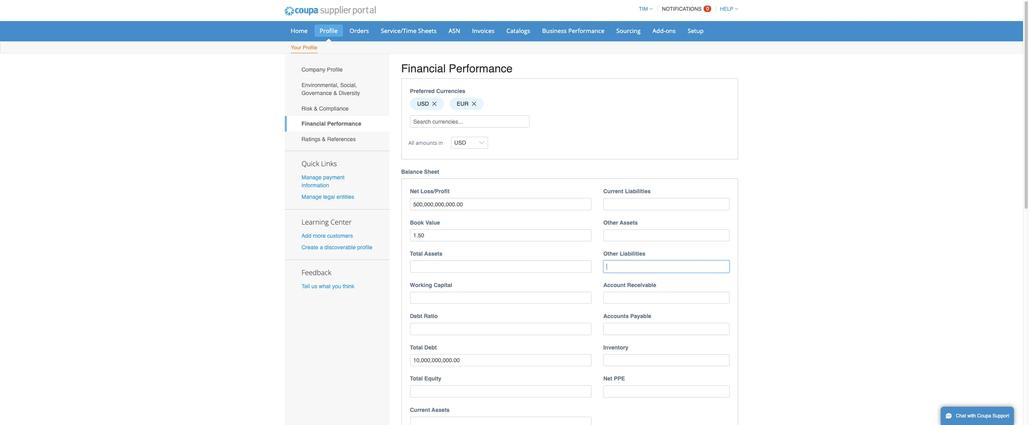 Task type: locate. For each thing, give the bounding box(es) containing it.
entities
[[337, 194, 354, 200]]

tim link
[[636, 6, 653, 12]]

payable
[[631, 313, 652, 320]]

all amounts in
[[409, 139, 443, 146]]

what
[[319, 283, 331, 290]]

2 total from the top
[[410, 345, 423, 351]]

2 vertical spatial &
[[322, 136, 326, 142]]

debt down "ratio"
[[425, 345, 437, 351]]

1 vertical spatial current
[[410, 407, 430, 413]]

service/time
[[381, 27, 417, 35]]

0 horizontal spatial financial performance
[[302, 121, 361, 127]]

selected list box
[[407, 96, 733, 112]]

usd option
[[410, 98, 444, 110]]

catalogs
[[507, 27, 531, 35]]

navigation
[[636, 1, 739, 17]]

tell us what you think button
[[302, 283, 355, 291]]

profile for your profile
[[303, 45, 318, 51]]

1 total from the top
[[410, 251, 423, 257]]

net down "balance"
[[410, 188, 419, 195]]

profile link
[[315, 25, 343, 37]]

assets
[[620, 220, 638, 226], [424, 251, 443, 257], [432, 407, 450, 413]]

total down debt ratio
[[410, 345, 423, 351]]

environmental, social, governance & diversity link
[[285, 77, 389, 101]]

ons
[[666, 27, 676, 35]]

your
[[291, 45, 301, 51]]

debt left "ratio"
[[410, 313, 423, 320]]

current up other assets on the right of page
[[604, 188, 624, 195]]

payment
[[323, 174, 345, 181]]

1 manage from the top
[[302, 174, 322, 181]]

1 horizontal spatial current
[[604, 188, 624, 195]]

0 vertical spatial net
[[410, 188, 419, 195]]

debt ratio
[[410, 313, 438, 320]]

2 vertical spatial profile
[[327, 67, 343, 73]]

navigation containing notifications 0
[[636, 1, 739, 17]]

1 vertical spatial manage
[[302, 194, 322, 200]]

manage down 'information'
[[302, 194, 322, 200]]

0 horizontal spatial net
[[410, 188, 419, 195]]

0 horizontal spatial &
[[314, 105, 318, 112]]

current assets
[[410, 407, 450, 413]]

balance
[[401, 169, 423, 175]]

0 vertical spatial current
[[604, 188, 624, 195]]

total
[[410, 251, 423, 257], [410, 345, 423, 351], [410, 376, 423, 382]]

sourcing
[[617, 27, 641, 35]]

current down total equity
[[410, 407, 430, 413]]

financial up "ratings"
[[302, 121, 326, 127]]

liabilities for other liabilities
[[620, 251, 646, 257]]

1 vertical spatial other
[[604, 251, 619, 257]]

company profile link
[[285, 62, 389, 77]]

1 horizontal spatial performance
[[449, 62, 513, 75]]

net left ppe
[[604, 376, 613, 382]]

compliance
[[319, 105, 349, 112]]

quick links
[[302, 159, 337, 168]]

financial performance down compliance
[[302, 121, 361, 127]]

performance for business performance link
[[569, 27, 605, 35]]

profile inside your profile link
[[303, 45, 318, 51]]

2 horizontal spatial performance
[[569, 27, 605, 35]]

0 vertical spatial debt
[[410, 313, 423, 320]]

current for current liabilities
[[604, 188, 624, 195]]

1 vertical spatial total
[[410, 345, 423, 351]]

manage legal entities link
[[302, 194, 354, 200]]

& for compliance
[[314, 105, 318, 112]]

3 total from the top
[[410, 376, 423, 382]]

add-ons
[[653, 27, 676, 35]]

0 vertical spatial total
[[410, 251, 423, 257]]

2 vertical spatial total
[[410, 376, 423, 382]]

1 vertical spatial financial
[[302, 121, 326, 127]]

performance up references
[[327, 121, 361, 127]]

financial performance link
[[285, 116, 389, 132]]

all
[[409, 139, 415, 146]]

assets down current liabilities
[[620, 220, 638, 226]]

2 other from the top
[[604, 251, 619, 257]]

1 horizontal spatial &
[[322, 136, 326, 142]]

total left equity
[[410, 376, 423, 382]]

0 horizontal spatial debt
[[410, 313, 423, 320]]

business
[[542, 27, 567, 35]]

chat
[[957, 414, 967, 419]]

0 vertical spatial assets
[[620, 220, 638, 226]]

profile right your
[[303, 45, 318, 51]]

setup link
[[683, 25, 709, 37]]

accounts
[[604, 313, 629, 320]]

& for references
[[322, 136, 326, 142]]

Other Liabilities text field
[[604, 261, 730, 273]]

performance up currencies
[[449, 62, 513, 75]]

2 vertical spatial performance
[[327, 121, 361, 127]]

a
[[320, 244, 323, 251]]

net ppe
[[604, 376, 625, 382]]

other assets
[[604, 220, 638, 226]]

assets down the "value"
[[424, 251, 443, 257]]

notifications
[[662, 6, 702, 12]]

debt
[[410, 313, 423, 320], [425, 345, 437, 351]]

links
[[321, 159, 337, 168]]

diversity
[[339, 90, 360, 96]]

profile for company profile
[[327, 67, 343, 73]]

eur
[[457, 101, 469, 107]]

manage for manage legal entities
[[302, 194, 322, 200]]

current for current assets
[[410, 407, 430, 413]]

0 vertical spatial other
[[604, 220, 619, 226]]

profile inside company profile link
[[327, 67, 343, 73]]

add-ons link
[[648, 25, 681, 37]]

company profile
[[302, 67, 343, 73]]

1 vertical spatial financial performance
[[302, 121, 361, 127]]

liabilities up account receivable
[[620, 251, 646, 257]]

0
[[707, 6, 709, 12]]

0 vertical spatial financial
[[401, 62, 446, 75]]

help link
[[717, 6, 739, 12]]

total debt
[[410, 345, 437, 351]]

risk
[[302, 105, 313, 112]]

0 horizontal spatial performance
[[327, 121, 361, 127]]

financial
[[401, 62, 446, 75], [302, 121, 326, 127]]

service/time sheets
[[381, 27, 437, 35]]

manage payment information
[[302, 174, 345, 189]]

business performance link
[[537, 25, 610, 37]]

liabilities for current liabilities
[[625, 188, 651, 195]]

profile
[[357, 244, 373, 251]]

financial up preferred
[[401, 62, 446, 75]]

asn link
[[444, 25, 466, 37]]

current
[[604, 188, 624, 195], [410, 407, 430, 413]]

manage inside 'manage payment information'
[[302, 174, 322, 181]]

manage up 'information'
[[302, 174, 322, 181]]

0 vertical spatial performance
[[569, 27, 605, 35]]

profile down coupa supplier portal image
[[320, 27, 338, 35]]

create a discoverable profile
[[302, 244, 373, 251]]

financial performance up currencies
[[401, 62, 513, 75]]

chat with coupa support
[[957, 414, 1010, 419]]

references
[[327, 136, 356, 142]]

net
[[410, 188, 419, 195], [604, 376, 613, 382]]

book
[[410, 220, 424, 226]]

Debt Ratio text field
[[410, 323, 592, 335]]

1 vertical spatial profile
[[303, 45, 318, 51]]

more
[[313, 233, 326, 239]]

& right risk
[[314, 105, 318, 112]]

manage for manage payment information
[[302, 174, 322, 181]]

1 vertical spatial net
[[604, 376, 613, 382]]

0 vertical spatial manage
[[302, 174, 322, 181]]

Net PPE text field
[[604, 386, 730, 398]]

1 horizontal spatial net
[[604, 376, 613, 382]]

1 vertical spatial &
[[314, 105, 318, 112]]

add more customers
[[302, 233, 353, 239]]

invoices
[[472, 27, 495, 35]]

performance
[[569, 27, 605, 35], [449, 62, 513, 75], [327, 121, 361, 127]]

Total Equity text field
[[410, 386, 592, 398]]

working
[[410, 282, 432, 289]]

inventory
[[604, 345, 629, 351]]

1 vertical spatial debt
[[425, 345, 437, 351]]

other up account
[[604, 251, 619, 257]]

0 horizontal spatial current
[[410, 407, 430, 413]]

1 vertical spatial liabilities
[[620, 251, 646, 257]]

feedback
[[302, 268, 332, 278]]

2 manage from the top
[[302, 194, 322, 200]]

account
[[604, 282, 626, 289]]

0 vertical spatial financial performance
[[401, 62, 513, 75]]

1 vertical spatial assets
[[424, 251, 443, 257]]

Account Receivable text field
[[604, 292, 730, 304]]

information
[[302, 182, 329, 189]]

add more customers link
[[302, 233, 353, 239]]

2 vertical spatial assets
[[432, 407, 450, 413]]

performance right business
[[569, 27, 605, 35]]

other up other liabilities
[[604, 220, 619, 226]]

Working Capital text field
[[410, 292, 592, 304]]

working capital
[[410, 282, 452, 289]]

receivable
[[628, 282, 657, 289]]

total down book
[[410, 251, 423, 257]]

& right "ratings"
[[322, 136, 326, 142]]

2 horizontal spatial &
[[334, 90, 337, 96]]

profile up environmental, social, governance & diversity link
[[327, 67, 343, 73]]

add
[[302, 233, 312, 239]]

0 vertical spatial &
[[334, 90, 337, 96]]

assets down equity
[[432, 407, 450, 413]]

liabilities up current liabilities text box
[[625, 188, 651, 195]]

0 vertical spatial profile
[[320, 27, 338, 35]]

0 vertical spatial liabilities
[[625, 188, 651, 195]]

coupa supplier portal image
[[279, 1, 382, 21]]

& left "diversity"
[[334, 90, 337, 96]]

1 other from the top
[[604, 220, 619, 226]]



Task type: describe. For each thing, give the bounding box(es) containing it.
customers
[[327, 233, 353, 239]]

discoverable
[[325, 244, 356, 251]]

setup
[[688, 27, 704, 35]]

governance
[[302, 90, 332, 96]]

net for net loss/profit
[[410, 188, 419, 195]]

quick
[[302, 159, 319, 168]]

total for total debt
[[410, 345, 423, 351]]

think
[[343, 283, 355, 290]]

balance sheet
[[401, 169, 439, 175]]

total for total assets
[[410, 251, 423, 257]]

us
[[312, 283, 317, 290]]

assets for other assets
[[620, 220, 638, 226]]

environmental, social, governance & diversity
[[302, 82, 360, 96]]

help
[[720, 6, 734, 12]]

other for other assets
[[604, 220, 619, 226]]

Search currencies... field
[[410, 116, 530, 128]]

preferred
[[410, 88, 435, 94]]

Current Assets text field
[[410, 417, 592, 425]]

usd
[[417, 101, 429, 107]]

Total Assets text field
[[410, 261, 592, 273]]

account receivable
[[604, 282, 657, 289]]

assets for current assets
[[432, 407, 450, 413]]

ratings & references link
[[285, 132, 389, 147]]

1 horizontal spatial debt
[[425, 345, 437, 351]]

ratings
[[302, 136, 321, 142]]

capital
[[434, 282, 452, 289]]

Net Loss/Profit text field
[[410, 198, 592, 211]]

total assets
[[410, 251, 443, 257]]

tim
[[639, 6, 648, 12]]

business performance
[[542, 27, 605, 35]]

invoices link
[[467, 25, 500, 37]]

1 horizontal spatial financial
[[401, 62, 446, 75]]

accounts payable
[[604, 313, 652, 320]]

your profile link
[[291, 43, 318, 53]]

asn
[[449, 27, 460, 35]]

1 horizontal spatial financial performance
[[401, 62, 513, 75]]

0 horizontal spatial financial
[[302, 121, 326, 127]]

sheets
[[418, 27, 437, 35]]

manage payment information link
[[302, 174, 345, 189]]

Accounts Payable text field
[[604, 323, 730, 335]]

ppe
[[614, 376, 625, 382]]

ratio
[[424, 313, 438, 320]]

learning
[[302, 217, 329, 227]]

other liabilities
[[604, 251, 646, 257]]

with
[[968, 414, 976, 419]]

ratings & references
[[302, 136, 356, 142]]

risk & compliance link
[[285, 101, 389, 116]]

loss/profit
[[421, 188, 450, 195]]

Inventory text field
[[604, 355, 730, 367]]

Book Value text field
[[410, 230, 592, 242]]

sheet
[[424, 169, 439, 175]]

1 vertical spatial performance
[[449, 62, 513, 75]]

tell
[[302, 283, 310, 290]]

other for other liabilities
[[604, 251, 619, 257]]

net for net ppe
[[604, 376, 613, 382]]

profile inside "profile" link
[[320, 27, 338, 35]]

social,
[[340, 82, 357, 88]]

assets for total assets
[[424, 251, 443, 257]]

sourcing link
[[612, 25, 646, 37]]

add-
[[653, 27, 666, 35]]

value
[[426, 220, 440, 226]]

service/time sheets link
[[376, 25, 442, 37]]

equity
[[425, 376, 442, 382]]

eur option
[[450, 98, 484, 110]]

Current Liabilities text field
[[604, 198, 730, 211]]

create a discoverable profile link
[[302, 244, 373, 251]]

performance for the financial performance link
[[327, 121, 361, 127]]

orders
[[350, 27, 369, 35]]

company
[[302, 67, 326, 73]]

amounts
[[416, 139, 437, 146]]

& inside environmental, social, governance & diversity
[[334, 90, 337, 96]]

Other Assets text field
[[604, 230, 730, 242]]

legal
[[323, 194, 335, 200]]

support
[[993, 414, 1010, 419]]

your profile
[[291, 45, 318, 51]]

home link
[[286, 25, 313, 37]]

notifications 0
[[662, 6, 709, 12]]

total equity
[[410, 376, 442, 382]]

home
[[291, 27, 308, 35]]

chat with coupa support button
[[941, 407, 1015, 425]]

center
[[331, 217, 352, 227]]

tell us what you think
[[302, 283, 355, 290]]

Total Debt text field
[[410, 355, 592, 367]]

orders link
[[345, 25, 374, 37]]

create
[[302, 244, 318, 251]]

you
[[332, 283, 341, 290]]

total for total equity
[[410, 376, 423, 382]]



Task type: vqa. For each thing, say whether or not it's contained in the screenshot.
to inside alert
no



